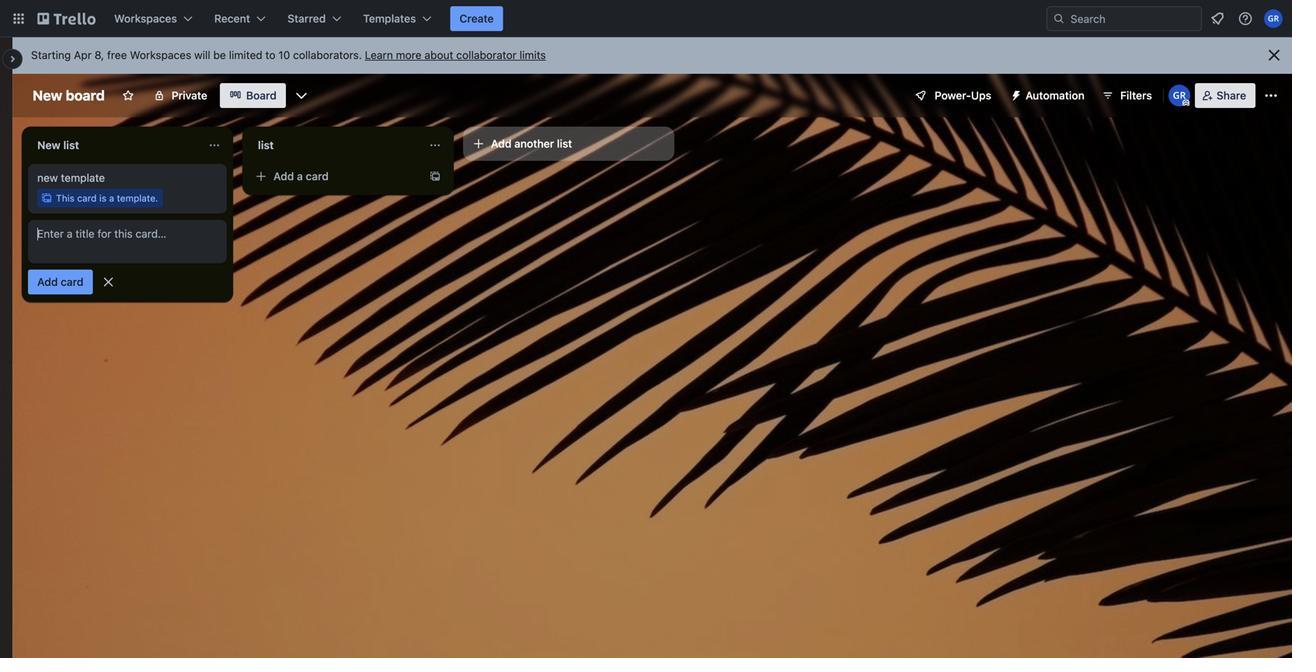 Task type: vqa. For each thing, say whether or not it's contained in the screenshot.
Workspaces dropdown button
yes



Task type: locate. For each thing, give the bounding box(es) containing it.
collaborator
[[456, 49, 517, 61]]

starred button
[[278, 6, 351, 31]]

a inside button
[[297, 170, 303, 183]]

free
[[107, 49, 127, 61]]

0 horizontal spatial add
[[37, 275, 58, 288]]

card left the is
[[77, 193, 97, 204]]

2 horizontal spatial add
[[491, 137, 512, 150]]

0 vertical spatial a
[[297, 170, 303, 183]]

add card button
[[28, 270, 93, 294]]

workspaces
[[114, 12, 177, 25], [130, 49, 191, 61]]

card down 'list' text box
[[306, 170, 329, 183]]

a
[[297, 170, 303, 183], [109, 193, 114, 204]]

automation button
[[1004, 83, 1094, 108]]

greg robinson (gregrobinson96) image right 'open information menu' image
[[1264, 9, 1283, 28]]

templates button
[[354, 6, 441, 31]]

new inside text box
[[33, 87, 62, 104]]

add a card button
[[249, 164, 420, 189]]

new
[[37, 171, 58, 184]]

be
[[213, 49, 226, 61]]

a down 'list' text box
[[297, 170, 303, 183]]

back to home image
[[37, 6, 96, 31]]

new for new list
[[37, 139, 61, 152]]

0 horizontal spatial a
[[109, 193, 114, 204]]

1 horizontal spatial list
[[258, 139, 274, 152]]

0 vertical spatial greg robinson (gregrobinson96) image
[[1264, 9, 1283, 28]]

8,
[[95, 49, 104, 61]]

filters
[[1120, 89, 1152, 102]]

new list
[[37, 139, 79, 152]]

0 vertical spatial workspaces
[[114, 12, 177, 25]]

create button
[[450, 6, 503, 31]]

new up new
[[37, 139, 61, 152]]

list text field
[[249, 133, 423, 158]]

more
[[396, 49, 422, 61]]

card
[[306, 170, 329, 183], [77, 193, 97, 204], [61, 275, 84, 288]]

greg robinson (gregrobinson96) image right filters
[[1168, 85, 1190, 106]]

1 horizontal spatial a
[[297, 170, 303, 183]]

1 vertical spatial add
[[273, 170, 294, 183]]

new board
[[33, 87, 105, 104]]

is
[[99, 193, 106, 204]]

add left another
[[491, 137, 512, 150]]

1 vertical spatial card
[[77, 193, 97, 204]]

0 vertical spatial add
[[491, 137, 512, 150]]

greg robinson (gregrobinson96) image
[[1264, 9, 1283, 28], [1168, 85, 1190, 106]]

add for add card
[[37, 275, 58, 288]]

add
[[491, 137, 512, 150], [273, 170, 294, 183], [37, 275, 58, 288]]

list right another
[[557, 137, 572, 150]]

0 vertical spatial new
[[33, 87, 62, 104]]

1 vertical spatial greg robinson (gregrobinson96) image
[[1168, 85, 1190, 106]]

card inside 'button'
[[61, 275, 84, 288]]

2 vertical spatial add
[[37, 275, 58, 288]]

add down 'list' text box
[[273, 170, 294, 183]]

Enter a title for this card… text field
[[28, 220, 227, 263]]

list up new template
[[63, 139, 79, 152]]

starting
[[31, 49, 71, 61]]

1 vertical spatial a
[[109, 193, 114, 204]]

automation
[[1026, 89, 1085, 102]]

1 vertical spatial new
[[37, 139, 61, 152]]

private
[[172, 89, 207, 102]]

1 horizontal spatial greg robinson (gregrobinson96) image
[[1264, 9, 1283, 28]]

1 horizontal spatial add
[[273, 170, 294, 183]]

template.
[[117, 193, 158, 204]]

workspaces up 'free'
[[114, 12, 177, 25]]

new inside "text field"
[[37, 139, 61, 152]]

limited
[[229, 49, 262, 61]]

new left the board
[[33, 87, 62, 104]]

templates
[[363, 12, 416, 25]]

starting apr 8, free workspaces will be limited to 10 collaborators. learn more about collaborator limits
[[31, 49, 546, 61]]

a right the is
[[109, 193, 114, 204]]

list
[[557, 137, 572, 150], [63, 139, 79, 152], [258, 139, 274, 152]]

board
[[246, 89, 277, 102]]

create
[[460, 12, 494, 25]]

power-ups
[[935, 89, 991, 102]]

share
[[1217, 89, 1246, 102]]

2 horizontal spatial list
[[557, 137, 572, 150]]

filters button
[[1097, 83, 1157, 108]]

0 vertical spatial card
[[306, 170, 329, 183]]

list up add a card
[[258, 139, 274, 152]]

recent button
[[205, 6, 275, 31]]

add left the cancel image
[[37, 275, 58, 288]]

list inside text box
[[258, 139, 274, 152]]

this card is a template.
[[56, 193, 158, 204]]

private button
[[144, 83, 217, 108]]

2 vertical spatial card
[[61, 275, 84, 288]]

new
[[33, 87, 62, 104], [37, 139, 61, 152]]

Board name text field
[[25, 83, 113, 108]]

add inside 'button'
[[37, 275, 58, 288]]

template
[[61, 171, 105, 184]]

sm image
[[1004, 83, 1026, 105]]

recent
[[214, 12, 250, 25]]

0 horizontal spatial list
[[63, 139, 79, 152]]

10
[[278, 49, 290, 61]]

search image
[[1053, 12, 1065, 25]]

workspaces down workspaces dropdown button
[[130, 49, 191, 61]]

card left the cancel image
[[61, 275, 84, 288]]

board
[[66, 87, 105, 104]]



Task type: describe. For each thing, give the bounding box(es) containing it.
card for add card
[[61, 275, 84, 288]]

add for add another list
[[491, 137, 512, 150]]

add a card
[[273, 170, 329, 183]]

new template link
[[37, 170, 218, 186]]

will
[[194, 49, 210, 61]]

star or unstar board image
[[122, 89, 134, 102]]

cancel image
[[101, 274, 116, 290]]

new template
[[37, 171, 105, 184]]

this
[[56, 193, 75, 204]]

apr
[[74, 49, 92, 61]]

collaborators.
[[293, 49, 362, 61]]

workspaces button
[[105, 6, 202, 31]]

this member is an admin of this board. image
[[1182, 99, 1189, 106]]

add card
[[37, 275, 84, 288]]

power-ups button
[[904, 83, 1001, 108]]

board link
[[220, 83, 286, 108]]

greg robinson (gregrobinson96) image inside primary element
[[1264, 9, 1283, 28]]

power-
[[935, 89, 971, 102]]

card for this card is a template.
[[77, 193, 97, 204]]

learn
[[365, 49, 393, 61]]

list inside "text field"
[[63, 139, 79, 152]]

learn more about collaborator limits link
[[365, 49, 546, 61]]

list inside button
[[557, 137, 572, 150]]

card inside button
[[306, 170, 329, 183]]

new for new board
[[33, 87, 62, 104]]

to
[[265, 49, 275, 61]]

primary element
[[0, 0, 1292, 37]]

New list text field
[[28, 133, 202, 158]]

ups
[[971, 89, 991, 102]]

starred
[[287, 12, 326, 25]]

workspaces inside dropdown button
[[114, 12, 177, 25]]

Search field
[[1065, 7, 1201, 30]]

another
[[514, 137, 554, 150]]

add for add a card
[[273, 170, 294, 183]]

add another list
[[491, 137, 572, 150]]

add another list button
[[463, 127, 674, 161]]

0 notifications image
[[1208, 9, 1227, 28]]

customize views image
[[294, 88, 309, 103]]

about
[[425, 49, 453, 61]]

0 horizontal spatial greg robinson (gregrobinson96) image
[[1168, 85, 1190, 106]]

limits
[[520, 49, 546, 61]]

open information menu image
[[1238, 11, 1253, 26]]

create from template… image
[[429, 170, 441, 183]]

share button
[[1195, 83, 1256, 108]]

1 vertical spatial workspaces
[[130, 49, 191, 61]]

show menu image
[[1263, 88, 1279, 103]]



